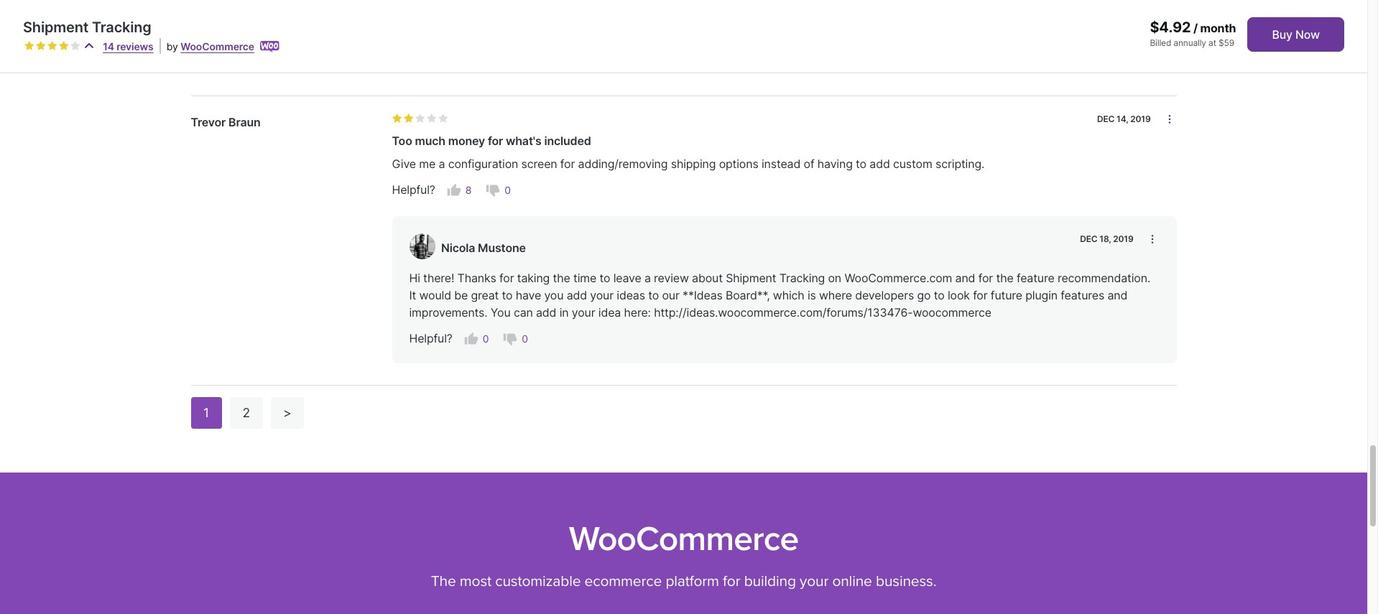 Task type: locate. For each thing, give the bounding box(es) containing it.
0 horizontal spatial 1
[[203, 405, 209, 420]]

idea
[[598, 305, 621, 320]]

trevor
[[191, 115, 226, 129]]

time
[[574, 271, 597, 285]]

and down recommendation.
[[1108, 288, 1128, 302]]

buy
[[1272, 27, 1293, 42]]

annually
[[1174, 37, 1207, 48]]

0 down says.
[[503, 60, 509, 72]]

helpful? for 1
[[392, 59, 435, 73]]

have inside hi there!  thanks for taking the time to leave a review about shipment tracking on woocommerce.com and for the feature recommendation. it would be great to have you add your ideas to our **ideas board**, which is where developers go to look for future plugin features and improvements.  you can add in your idea here:  http://ideas.woocommerce.com/forums/133476-woocommerce
[[516, 288, 541, 302]]

0 horizontal spatial have
[[516, 288, 541, 302]]

shipping
[[671, 156, 716, 171]]

to left our
[[648, 288, 659, 302]]

all
[[803, 33, 814, 47]]

add left custom
[[870, 156, 890, 171]]

1 horizontal spatial of
[[804, 156, 815, 171]]

rate product 4 stars image
[[59, 41, 69, 51], [427, 113, 437, 123]]

add down time
[[567, 288, 587, 302]]

recommendation.
[[1058, 271, 1151, 285]]

1 vertical spatial dec
[[1080, 233, 1098, 244]]

0 horizontal spatial rate product 1 star image
[[24, 41, 34, 51]]

rate product 3 stars image
[[47, 41, 57, 51], [415, 113, 425, 123]]

0 vertical spatial 2019
[[1131, 113, 1151, 124]]

rate product 5 stars image up "much"
[[438, 113, 448, 123]]

rate product 1 star image for rate product 2 stars icon at the top left of the page
[[392, 113, 402, 123]]

where
[[819, 288, 852, 302]]

rate product 5 stars image
[[70, 41, 80, 51], [438, 113, 448, 123]]

0 vertical spatial and
[[956, 271, 975, 285]]

it
[[409, 288, 416, 302]]

scripting.
[[936, 156, 985, 171]]

customize
[[552, 33, 607, 47]]

for up that
[[609, 15, 623, 30]]

1 horizontal spatial rate product 4 stars image
[[427, 113, 437, 123]]

2 horizontal spatial add
[[870, 156, 890, 171]]

helpful? down the even
[[392, 59, 435, 73]]

1 horizontal spatial vote up image
[[464, 332, 478, 346]]

too much money for what's included
[[392, 133, 591, 148]]

rate product 3 stars image for rate product 2 stars icon at the top left of the page
[[415, 113, 425, 123]]

woocommerce link
[[181, 40, 254, 52]]

0 horizontal spatial woocommerce
[[181, 40, 254, 52]]

1 vertical spatial and
[[1108, 288, 1128, 302]]

1 vertical spatial tracking
[[780, 271, 825, 285]]

the up you
[[553, 271, 570, 285]]

rate product 4 stars image right rate product 2 stars image
[[59, 41, 69, 51]]

i
[[1121, 15, 1124, 30], [546, 33, 549, 47]]

14
[[103, 40, 114, 52]]

1 horizontal spatial have
[[817, 33, 843, 47]]

0 horizontal spatial vote down image
[[484, 59, 499, 74]]

1 vertical spatial rate product 4 stars image
[[427, 113, 437, 123]]

$59
[[1219, 37, 1235, 48]]

shipment
[[23, 19, 89, 36], [726, 271, 776, 285]]

online
[[832, 573, 872, 591]]

0 horizontal spatial it
[[482, 33, 488, 47]]

1 horizontal spatial woocommerce
[[569, 519, 799, 561]]

board**,
[[726, 288, 770, 302]]

2 vertical spatial helpful?
[[409, 331, 453, 346]]

know
[[421, 33, 449, 47]]

shipment up rate product 2 stars image
[[23, 19, 89, 36]]

1 vertical spatial rate product 1 star image
[[392, 113, 402, 123]]

0 horizontal spatial and
[[956, 271, 975, 285]]

helpful? down the improvements.
[[409, 331, 453, 346]]

rate product 1 star image left rate product 2 stars icon at the top left of the page
[[392, 113, 402, 123]]

1 horizontal spatial vote down image
[[503, 332, 518, 346]]

i left "dont" on the right top
[[1121, 15, 1124, 30]]

to right go
[[934, 288, 945, 302]]

$4.92 / month billed annually at $59
[[1150, 19, 1236, 48]]

for up future
[[979, 271, 993, 285]]

rate product 4 stars image for rate product 2 stars icon at the top left of the page
[[427, 113, 437, 123]]

by woocommerce
[[166, 40, 254, 52]]

1 vertical spatial have
[[516, 288, 541, 302]]

rate product 4 stars image for rate product 2 stars image
[[59, 41, 69, 51]]

1 horizontal spatial shipment
[[726, 271, 776, 285]]

0 horizontal spatial vote up image
[[447, 59, 461, 74]]

vote up image
[[447, 59, 461, 74], [464, 332, 478, 346]]

tracking up 'is'
[[780, 271, 825, 285]]

**ideas
[[683, 288, 723, 302]]

braun
[[229, 115, 261, 129]]

for
[[609, 15, 623, 30], [671, 33, 685, 47], [488, 133, 503, 148], [560, 156, 575, 171], [500, 271, 514, 285], [979, 271, 993, 285], [973, 288, 988, 302], [723, 573, 741, 591]]

0 horizontal spatial rate product 3 stars image
[[47, 41, 57, 51]]

much
[[415, 133, 446, 148]]

1 vertical spatial woocommerce
[[569, 519, 799, 561]]

a
[[514, 15, 520, 30], [1016, 15, 1022, 30], [439, 156, 445, 171], [645, 271, 651, 285]]

and up the look at right
[[956, 271, 975, 285]]

1 link
[[191, 397, 222, 429]]

0 vertical spatial rate product 5 stars image
[[70, 41, 80, 51]]

this
[[742, 33, 761, 47]]

dec left the 14,
[[1097, 113, 1115, 124]]

included
[[544, 133, 591, 148]]

dec
[[1097, 113, 1115, 124], [1080, 233, 1098, 244]]

1 vertical spatial rate product 3 stars image
[[415, 113, 425, 123]]

setting
[[460, 15, 497, 30]]

2019 right the 14,
[[1131, 113, 1151, 124]]

here:
[[624, 305, 651, 320]]

your up idea
[[590, 288, 614, 302]]

a left tracking on the right of page
[[1016, 15, 1022, 30]]

of up says.
[[500, 15, 511, 30]]

1 vertical spatial vote down image
[[503, 332, 518, 346]]

> link
[[271, 397, 304, 429]]

1 horizontal spatial rate product 5 stars image
[[438, 113, 448, 123]]

great
[[471, 288, 499, 302]]

is
[[659, 15, 667, 30]]

0 for 1
[[503, 60, 509, 72]]

too
[[392, 133, 412, 148]]

dec for 8
[[1097, 113, 1115, 124]]

helpful?
[[392, 59, 435, 73], [392, 182, 435, 197], [409, 331, 453, 346]]

0 for 8
[[505, 184, 511, 196]]

a right leave
[[645, 271, 651, 285]]

rate product 5 stars image for rate product 2 stars icon at the top left of the page rate product 4 stars image
[[438, 113, 448, 123]]

1 horizontal spatial i
[[1121, 15, 1124, 30]]

vote down image down says.
[[484, 59, 499, 74]]

0 horizontal spatial shipment
[[23, 19, 89, 36]]

it down setting
[[482, 33, 488, 47]]

rate product 1 star image
[[24, 41, 34, 51], [392, 113, 402, 123]]

1 vertical spatial it
[[482, 33, 488, 47]]

0 down "can"
[[522, 333, 528, 345]]

rate product 2 stars image
[[36, 41, 46, 51]]

1 horizontal spatial add
[[567, 288, 587, 302]]

0 vertical spatial rate product 3 stars image
[[47, 41, 57, 51]]

vote down image for 0
[[503, 332, 518, 346]]

1 vertical spatial i
[[546, 33, 549, 47]]

rate product 1 star image left rate product 2 stars image
[[24, 41, 34, 51]]

a right 'me' at the left top
[[439, 156, 445, 171]]

rate product 3 stars image right rate product 2 stars icon at the top left of the page
[[415, 113, 425, 123]]

of left the having
[[804, 156, 815, 171]]

woocommerce up the most customizable ecommerce platform for building your online business.
[[569, 519, 799, 561]]

1 horizontal spatial rate product 3 stars image
[[415, 113, 425, 123]]

0 vertical spatial rate product 4 stars image
[[59, 41, 69, 51]]

included.
[[876, 33, 924, 47]]

for up configuration
[[488, 133, 503, 148]]

0 vertical spatial vote down image
[[484, 59, 499, 74]]

1 vertical spatial vote up image
[[464, 332, 478, 346]]

1 vertical spatial add
[[567, 288, 587, 302]]

to
[[951, 15, 962, 30], [1071, 15, 1082, 30], [856, 156, 867, 171], [600, 271, 610, 285], [502, 288, 513, 302], [648, 288, 659, 302], [934, 288, 945, 302]]

0 vertical spatial 1
[[466, 60, 470, 72]]

vote up image down the improvements.
[[464, 332, 478, 346]]

0 vertical spatial of
[[500, 15, 511, 30]]

it
[[671, 15, 677, 30], [482, 33, 488, 47]]

nicola
[[441, 241, 475, 255]]

tracking up 14 reviews link
[[92, 19, 151, 36]]

to right time
[[600, 271, 610, 285]]

helpful? for 8
[[392, 182, 435, 197]]

tracking
[[1025, 15, 1068, 30]]

rate product 3 stars image for rate product 2 stars image
[[47, 41, 57, 51]]

1 horizontal spatial tracking
[[780, 271, 825, 285]]

tracking inside hi there!  thanks for taking the time to leave a review about shipment tracking on woocommerce.com and for the feature recommendation. it would be great to have you add your ideas to our **ideas board**, which is where developers go to look for future plugin features and improvements.  you can add in your idea here:  http://ideas.woocommerce.com/forums/133476-woocommerce
[[780, 271, 825, 285]]

2 link
[[230, 397, 263, 429]]

1 left 2
[[203, 405, 209, 420]]

0 for 0
[[522, 333, 528, 345]]

add left in
[[536, 305, 557, 320]]

0 vertical spatial have
[[817, 33, 843, 47]]

look
[[948, 288, 970, 302]]

0 horizontal spatial rate product 5 stars image
[[70, 41, 80, 51]]

thanks
[[457, 271, 496, 285]]

0 vertical spatial shipment
[[23, 19, 89, 36]]

business.
[[876, 573, 937, 591]]

helpful? down give
[[392, 182, 435, 197]]

rate product 1 star image for rate product 2 stars image
[[24, 41, 34, 51]]

at
[[1209, 37, 1217, 48]]

0 horizontal spatial i
[[546, 33, 549, 47]]

1 vertical spatial shipment
[[726, 271, 776, 285]]

0 vertical spatial helpful?
[[392, 59, 435, 73]]

features
[[1061, 288, 1105, 302]]

0 vertical spatial tracking
[[92, 19, 151, 36]]

to right the having
[[856, 156, 867, 171]]

rate product 3 stars image right rate product 2 stars image
[[47, 41, 57, 51]]

you
[[491, 305, 511, 320]]

the
[[440, 15, 457, 30], [863, 15, 881, 30], [689, 33, 706, 47], [553, 271, 570, 285], [996, 271, 1014, 285]]

your left online
[[800, 573, 829, 591]]

1 vertical spatial helpful?
[[392, 182, 435, 197]]

1 down 'what'
[[466, 60, 470, 72]]

0 vertical spatial dec
[[1097, 113, 1115, 124]]

plugin
[[1026, 288, 1058, 302]]

1 vertical spatial rate product 5 stars image
[[438, 113, 448, 123]]

rate product 2 stars image
[[404, 113, 414, 123]]

order
[[884, 15, 912, 30]]

1 vertical spatial 2019
[[1113, 233, 1134, 244]]

improvements.
[[409, 305, 488, 320]]

2019 for 8
[[1131, 113, 1151, 124]]

vote down image for 1
[[484, 59, 499, 74]]

hi
[[409, 271, 420, 285]]

1 horizontal spatial rate product 1 star image
[[392, 113, 402, 123]]

rate product 4 stars image up "much"
[[427, 113, 437, 123]]

i right 'can'
[[546, 33, 549, 47]]

0 vertical spatial rate product 1 star image
[[24, 41, 34, 51]]

0 vertical spatial woocommerce
[[181, 40, 254, 52]]

it right is
[[671, 15, 677, 30]]

them?
[[1085, 15, 1118, 30]]

generate
[[965, 15, 1013, 30]]

vote down image
[[484, 59, 499, 74], [503, 332, 518, 346]]

have down the "updating"
[[817, 33, 843, 47]]

2019 right 18,
[[1113, 233, 1134, 244]]

1 horizontal spatial it
[[671, 15, 677, 30]]

1 horizontal spatial and
[[1108, 288, 1128, 302]]

would
[[419, 288, 451, 302]]

taking
[[517, 271, 550, 285]]

open options menu image
[[1164, 113, 1175, 125]]

have inside the allowing the setting of a default shipper for one... is it emailing my customers? updating the order status to generate a tracking to them? i dont even know what it says. can i customize that email? for the price, this should all have been included.
[[817, 33, 843, 47]]

woocommerce right by
[[181, 40, 254, 52]]

shipment up board**,
[[726, 271, 776, 285]]

0 horizontal spatial add
[[536, 305, 557, 320]]

14,
[[1117, 113, 1129, 124]]

0 horizontal spatial rate product 4 stars image
[[59, 41, 69, 51]]

rate product 5 stars image down shipment tracking
[[70, 41, 80, 51]]

dec left 18,
[[1080, 233, 1098, 244]]

about
[[692, 271, 723, 285]]

18,
[[1100, 233, 1111, 244]]

have down taking
[[516, 288, 541, 302]]

email?
[[634, 33, 668, 47]]

to up "you"
[[502, 288, 513, 302]]

vote up image down 'what'
[[447, 59, 461, 74]]

0 horizontal spatial of
[[500, 15, 511, 30]]

http://ideas.woocommerce.com/forums/133476-
[[654, 305, 913, 320]]

0 right vote down icon on the top
[[505, 184, 511, 196]]

2 vertical spatial add
[[536, 305, 557, 320]]

nicola mustone
[[441, 241, 526, 255]]

vote down image down "you"
[[503, 332, 518, 346]]

0 vertical spatial vote up image
[[447, 59, 461, 74]]

0 vertical spatial it
[[671, 15, 677, 30]]

your right in
[[572, 305, 595, 320]]

vote down image
[[486, 183, 500, 198]]

open options menu image
[[1147, 233, 1158, 245]]



Task type: vqa. For each thing, say whether or not it's contained in the screenshot.
the left the have
yes



Task type: describe. For each thing, give the bounding box(es) containing it.
/
[[1194, 21, 1198, 35]]

a inside hi there!  thanks for taking the time to leave a review about shipment tracking on woocommerce.com and for the feature recommendation. it would be great to have you add your ideas to our **ideas board**, which is where developers go to look for future plugin features and improvements.  you can add in your idea here:  http://ideas.woocommerce.com/forums/133476-woocommerce
[[645, 271, 651, 285]]

been
[[846, 33, 873, 47]]

14 reviews link
[[103, 40, 154, 52]]

building
[[744, 573, 796, 591]]

reviews
[[117, 40, 154, 52]]

buy now link
[[1248, 17, 1345, 52]]

mustone
[[478, 241, 526, 255]]

screen
[[521, 156, 557, 171]]

1 horizontal spatial 1
[[466, 60, 470, 72]]

the up future
[[996, 271, 1014, 285]]

the up been
[[863, 15, 881, 30]]

even
[[392, 33, 418, 47]]

ecommerce
[[585, 573, 662, 591]]

give me a configuration screen for adding/removing shipping options instead of having to add custom scripting.
[[392, 156, 985, 171]]

to right status
[[951, 15, 962, 30]]

price,
[[709, 33, 739, 47]]

1 vertical spatial your
[[572, 305, 595, 320]]

can
[[522, 33, 543, 47]]

configuration
[[448, 156, 518, 171]]

vote up image for 1
[[447, 59, 461, 74]]

trevor braun
[[191, 115, 261, 129]]

what's
[[506, 133, 542, 148]]

for left building
[[723, 573, 741, 591]]

leave
[[614, 271, 641, 285]]

me
[[419, 156, 436, 171]]

8
[[466, 184, 472, 196]]

helpful? for 0
[[409, 331, 453, 346]]

is
[[808, 288, 816, 302]]

there!
[[423, 271, 454, 285]]

0 vertical spatial i
[[1121, 15, 1124, 30]]

ideas
[[617, 288, 645, 302]]

you
[[544, 288, 564, 302]]

should
[[764, 33, 800, 47]]

the most customizable ecommerce platform for building your online business.
[[431, 573, 937, 591]]

which
[[773, 288, 805, 302]]

options
[[719, 156, 759, 171]]

shipment tracking
[[23, 19, 151, 36]]

dec 14, 2019
[[1097, 113, 1151, 124]]

the down emailing
[[689, 33, 706, 47]]

customers?
[[746, 15, 808, 30]]

now
[[1296, 27, 1320, 42]]

2019 for 0
[[1113, 233, 1134, 244]]

hi there!  thanks for taking the time to leave a review about shipment tracking on woocommerce.com and for the feature recommendation. it would be great to have you add your ideas to our **ideas board**, which is where developers go to look for future plugin features and improvements.  you can add in your idea here:  http://ideas.woocommerce.com/forums/133476-woocommerce
[[409, 271, 1151, 320]]

of inside the allowing the setting of a default shipper for one... is it emailing my customers? updating the order status to generate a tracking to them? i dont even know what it says. can i customize that email? for the price, this should all have been included.
[[500, 15, 511, 30]]

woocommerce
[[913, 305, 992, 320]]

custom
[[893, 156, 933, 171]]

platform
[[666, 573, 719, 591]]

a up says.
[[514, 15, 520, 30]]

review
[[654, 271, 689, 285]]

1 vertical spatial of
[[804, 156, 815, 171]]

rate product 5 stars image for rate product 4 stars image related to rate product 2 stars image
[[70, 41, 80, 51]]

woocommerce.com
[[845, 271, 952, 285]]

to left them?
[[1071, 15, 1082, 30]]

1 vertical spatial 1
[[203, 405, 209, 420]]

by
[[166, 40, 178, 52]]

0 vertical spatial your
[[590, 288, 614, 302]]

status
[[915, 15, 948, 30]]

our
[[662, 288, 680, 302]]

vote up image for 0
[[464, 332, 478, 346]]

for right the look at right
[[973, 288, 988, 302]]

what
[[452, 33, 479, 47]]

billed
[[1150, 37, 1172, 48]]

dec for 0
[[1080, 233, 1098, 244]]

vote up image
[[447, 183, 461, 198]]

shipment inside hi there!  thanks for taking the time to leave a review about shipment tracking on woocommerce.com and for the feature recommendation. it would be great to have you add your ideas to our **ideas board**, which is where developers go to look for future plugin features and improvements.  you can add in your idea here:  http://ideas.woocommerce.com/forums/133476-woocommerce
[[726, 271, 776, 285]]

says.
[[491, 33, 519, 47]]

month
[[1201, 21, 1236, 35]]

2
[[243, 405, 250, 420]]

$4.92
[[1150, 19, 1191, 36]]

0 horizontal spatial tracking
[[92, 19, 151, 36]]

0 vertical spatial add
[[870, 156, 890, 171]]

buy now
[[1272, 27, 1320, 42]]

2 vertical spatial your
[[800, 573, 829, 591]]

dont
[[1127, 15, 1152, 30]]

0 down great
[[483, 333, 489, 345]]

dec 18, 2019
[[1080, 233, 1134, 244]]

in
[[560, 305, 569, 320]]

updating
[[811, 15, 860, 30]]

for down included at the top of page
[[560, 156, 575, 171]]

default
[[523, 15, 562, 30]]

go
[[917, 288, 931, 302]]

>
[[283, 405, 292, 420]]

adding/removing
[[578, 156, 668, 171]]

customizable
[[495, 573, 581, 591]]

14 reviews
[[103, 40, 154, 52]]

developers
[[855, 288, 914, 302]]

money
[[448, 133, 485, 148]]

the
[[431, 573, 456, 591]]

for left taking
[[500, 271, 514, 285]]

future
[[991, 288, 1023, 302]]

having
[[818, 156, 853, 171]]

most
[[460, 573, 492, 591]]

for right email?
[[671, 33, 685, 47]]

shipper
[[565, 15, 606, 30]]

instead
[[762, 156, 801, 171]]

developed by woocommerce image
[[260, 41, 280, 52]]

the up know
[[440, 15, 457, 30]]



